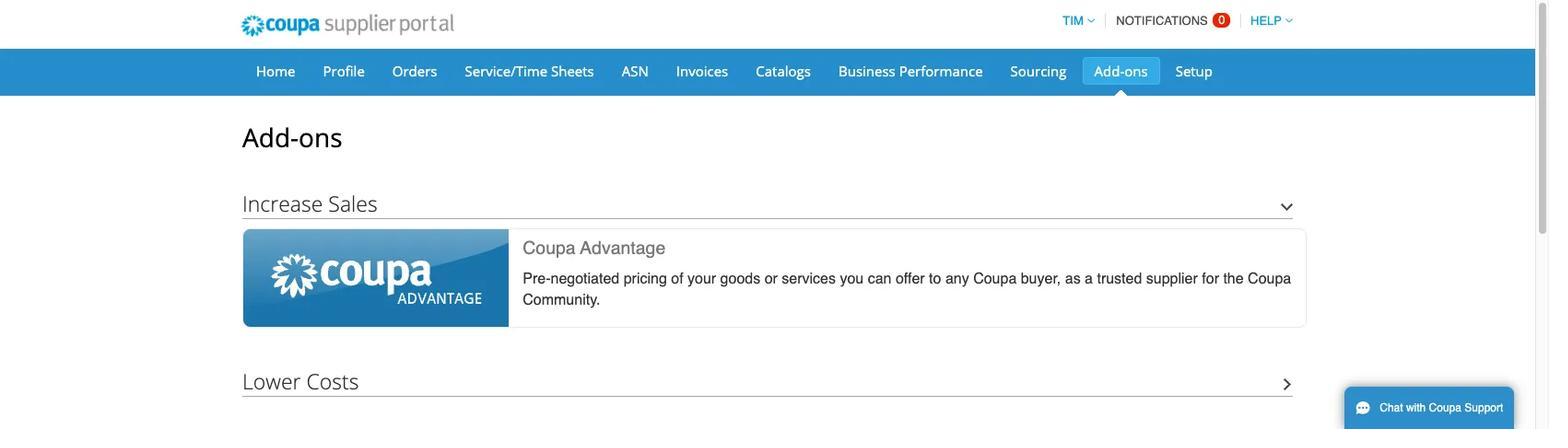 Task type: vqa. For each thing, say whether or not it's contained in the screenshot.
your
yes



Task type: describe. For each thing, give the bounding box(es) containing it.
pre-
[[523, 271, 551, 288]]

of
[[671, 271, 683, 288]]

community.
[[523, 292, 600, 309]]

asn
[[622, 62, 649, 80]]

tim
[[1063, 14, 1083, 28]]

1 horizontal spatial add-ons
[[1094, 62, 1148, 80]]

profile
[[323, 62, 365, 80]]

business performance link
[[827, 57, 995, 85]]

the
[[1223, 271, 1244, 288]]

negotiated
[[551, 271, 619, 288]]

0 horizontal spatial add-
[[242, 120, 299, 155]]

your
[[687, 271, 716, 288]]

a
[[1085, 271, 1093, 288]]

orders
[[392, 62, 437, 80]]

sales
[[328, 189, 377, 218]]

trusted
[[1097, 271, 1142, 288]]

help
[[1251, 14, 1282, 28]]

0
[[1219, 13, 1225, 27]]

home link
[[244, 57, 307, 85]]

coupa inside button
[[1429, 402, 1461, 415]]

setup
[[1176, 62, 1213, 80]]

navigation containing notifications 0
[[1055, 3, 1293, 39]]

help link
[[1242, 14, 1293, 28]]

setup link
[[1164, 57, 1225, 85]]

costs
[[306, 367, 359, 396]]

profile link
[[311, 57, 377, 85]]

coupa right any at the bottom right
[[973, 271, 1017, 288]]

pre-negotiated pricing of your goods or services you can offer to any coupa buyer, as a trusted supplier for the coupa community.
[[523, 271, 1291, 309]]

service/time
[[465, 62, 547, 80]]

with
[[1406, 402, 1426, 415]]

or
[[765, 271, 778, 288]]

buyer,
[[1021, 271, 1061, 288]]

invoices link
[[664, 57, 740, 85]]

coupa supplier portal image
[[229, 3, 466, 49]]

can
[[868, 271, 892, 288]]

business performance
[[839, 62, 983, 80]]

0 horizontal spatial ons
[[299, 120, 342, 155]]

add-ons link
[[1082, 57, 1160, 85]]

lower costs
[[242, 367, 359, 396]]

to
[[929, 271, 941, 288]]

increase sales
[[242, 189, 377, 218]]



Task type: locate. For each thing, give the bounding box(es) containing it.
chat with coupa support
[[1380, 402, 1503, 415]]

performance
[[899, 62, 983, 80]]

coupa right the
[[1248, 271, 1291, 288]]

ons down notifications
[[1124, 62, 1148, 80]]

pricing
[[624, 271, 667, 288]]

lower
[[242, 367, 301, 396]]

as
[[1065, 271, 1081, 288]]

0 vertical spatial ons
[[1124, 62, 1148, 80]]

service/time sheets
[[465, 62, 594, 80]]

orders link
[[380, 57, 449, 85]]

increase
[[242, 189, 323, 218]]

sheets
[[551, 62, 594, 80]]

notifications 0
[[1116, 13, 1225, 28]]

catalogs link
[[744, 57, 823, 85]]

1 horizontal spatial ons
[[1124, 62, 1148, 80]]

support
[[1465, 402, 1503, 415]]

you
[[840, 271, 864, 288]]

tim link
[[1055, 14, 1095, 28]]

advantage
[[580, 238, 666, 258]]

navigation
[[1055, 3, 1293, 39]]

coupa
[[523, 238, 576, 258], [973, 271, 1017, 288], [1248, 271, 1291, 288], [1429, 402, 1461, 415]]

add- down the home
[[242, 120, 299, 155]]

asn link
[[610, 57, 661, 85]]

ons
[[1124, 62, 1148, 80], [299, 120, 342, 155]]

chat with coupa support button
[[1344, 387, 1514, 429]]

add-ons
[[1094, 62, 1148, 80], [242, 120, 342, 155]]

add-ons up increase
[[242, 120, 342, 155]]

notifications
[[1116, 14, 1208, 28]]

0 vertical spatial add-
[[1094, 62, 1124, 80]]

1 vertical spatial ons
[[299, 120, 342, 155]]

catalogs
[[756, 62, 811, 80]]

coupa advantage
[[523, 238, 666, 258]]

ons up increase sales
[[299, 120, 342, 155]]

add-
[[1094, 62, 1124, 80], [242, 120, 299, 155]]

services
[[782, 271, 836, 288]]

add-ons down notifications
[[1094, 62, 1148, 80]]

goods
[[720, 271, 760, 288]]

coupa up pre-
[[523, 238, 576, 258]]

business
[[839, 62, 895, 80]]

1 vertical spatial add-ons
[[242, 120, 342, 155]]

1 vertical spatial add-
[[242, 120, 299, 155]]

supplier
[[1146, 271, 1198, 288]]

invoices
[[676, 62, 728, 80]]

chat
[[1380, 402, 1403, 415]]

offer
[[896, 271, 925, 288]]

service/time sheets link
[[453, 57, 606, 85]]

coupa right with
[[1429, 402, 1461, 415]]

sourcing link
[[999, 57, 1079, 85]]

0 horizontal spatial add-ons
[[242, 120, 342, 155]]

1 horizontal spatial add-
[[1094, 62, 1124, 80]]

any
[[945, 271, 969, 288]]

for
[[1202, 271, 1219, 288]]

0 vertical spatial add-ons
[[1094, 62, 1148, 80]]

sourcing
[[1011, 62, 1067, 80]]

home
[[256, 62, 295, 80]]

add- down tim link
[[1094, 62, 1124, 80]]



